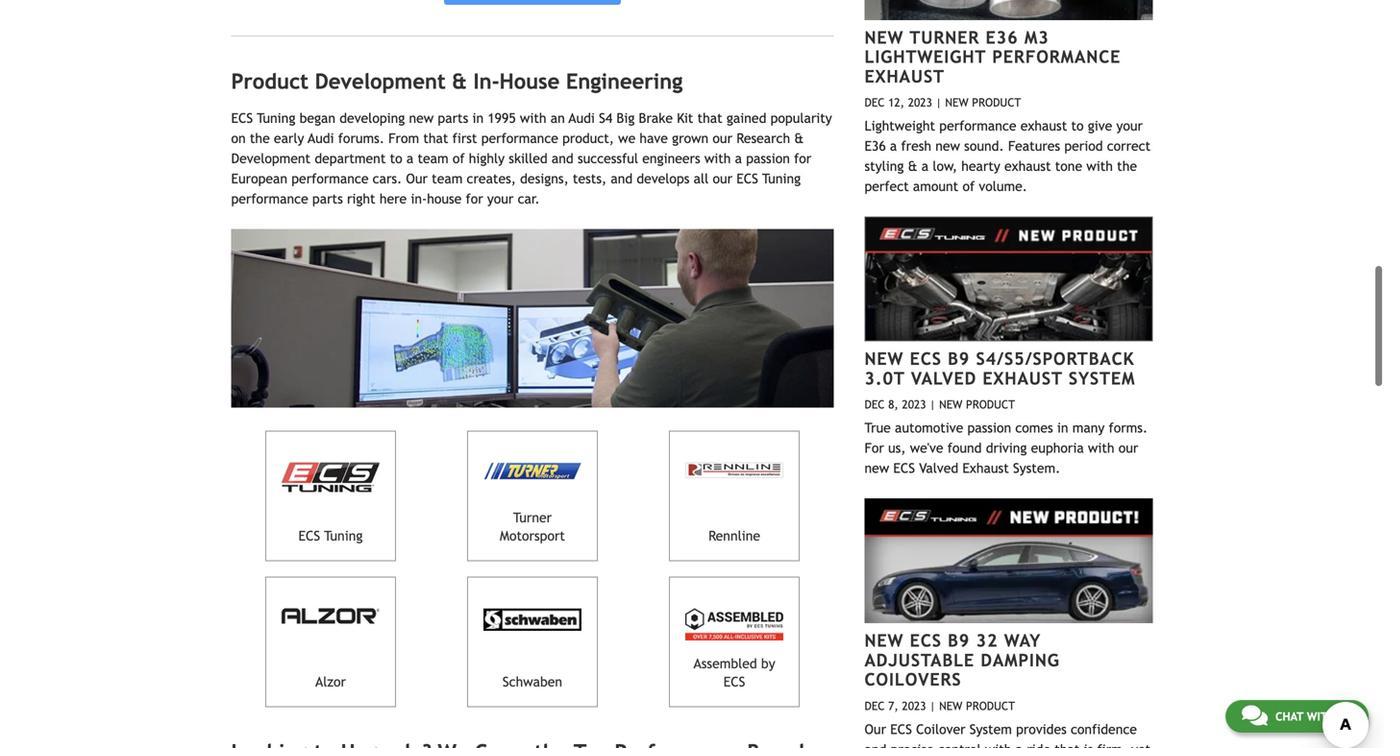 Task type: vqa. For each thing, say whether or not it's contained in the screenshot.
Patrons.
no



Task type: locate. For each thing, give the bounding box(es) containing it.
1 vertical spatial development
[[231, 151, 311, 166]]

team up house at the top of page
[[432, 171, 463, 187]]

dec 8, 2023 | new product true automotive passion comes in many forms. for us, we've found driving euphoria with our new ecs valved exhaust system.
[[865, 398, 1148, 476]]

| up automotive
[[930, 398, 936, 411]]

system up many
[[1069, 368, 1136, 389]]

1 vertical spatial e36
[[865, 138, 886, 154]]

2 vertical spatial 2023
[[902, 700, 926, 713]]

with inside 'dec 12, 2023 | new product lightweight performance exhaust to give your e36 a fresh new sound. features period correct styling & a low, hearty exhaust tone with the perfect amount of volume.'
[[1087, 159, 1113, 174]]

ecs tuning link
[[265, 431, 396, 562]]

new inside 'dec 12, 2023 | new product lightweight performance exhaust to give your e36 a fresh new sound. features period correct styling & a low, hearty exhaust tone with the perfect amount of volume.'
[[945, 96, 969, 109]]

1 vertical spatial &
[[794, 131, 804, 146]]

2023 right 7,
[[902, 700, 926, 713]]

0 horizontal spatial in
[[472, 111, 484, 126]]

system inside 'new ecs b9 s4/s5/sportback 3.0t valved exhaust system'
[[1069, 368, 1136, 389]]

new inside 'dec 12, 2023 | new product lightweight performance exhaust to give your e36 a fresh new sound. features period correct styling & a low, hearty exhaust tone with the perfect amount of volume.'
[[936, 138, 960, 154]]

ecs
[[231, 111, 253, 126], [737, 171, 758, 187], [910, 349, 942, 369], [894, 461, 915, 476], [299, 529, 320, 544], [910, 631, 942, 651], [724, 675, 745, 690], [890, 722, 912, 738]]

1 horizontal spatial new
[[865, 461, 889, 476]]

1 vertical spatial audi
[[308, 131, 334, 146]]

0 vertical spatial and
[[552, 151, 574, 166]]

and up designs,
[[552, 151, 574, 166]]

comes
[[1016, 421, 1053, 436]]

1 vertical spatial turner
[[513, 510, 552, 526]]

0 vertical spatial new
[[409, 111, 434, 126]]

product up early
[[231, 69, 309, 94]]

a down research at the right top
[[735, 151, 742, 166]]

2023 right 12, in the top of the page
[[908, 96, 932, 109]]

1 horizontal spatial your
[[1117, 118, 1143, 134]]

& down fresh at the top of the page
[[908, 159, 918, 174]]

to up period
[[1071, 118, 1084, 134]]

1 dec from the top
[[865, 96, 885, 109]]

0 vertical spatial b9
[[948, 349, 970, 369]]

1 horizontal spatial turner
[[910, 27, 980, 47]]

euphoria
[[1031, 441, 1084, 456]]

| up 'coilover'
[[930, 700, 936, 713]]

parts left right
[[312, 191, 343, 207]]

1 horizontal spatial parts
[[438, 111, 468, 126]]

1 vertical spatial the
[[1117, 159, 1137, 174]]

sound.
[[964, 138, 1004, 154]]

alzor
[[315, 675, 346, 690]]

lightweight down 12, in the top of the page
[[865, 118, 936, 134]]

to
[[1071, 118, 1084, 134], [390, 151, 402, 166]]

exhaust inside new turner e36 m3 lightweight performance exhaust
[[865, 66, 945, 86]]

performance up skilled
[[481, 131, 558, 146]]

ecs inside assembled by ecs
[[724, 675, 745, 690]]

passion inside ecs tuning began developing new parts in 1995 with an audi s4 big brake kit that gained popularity on the early audi forums. from that first performance product, we have grown our research & development department to a team of highly skilled and successful engineers with a passion for european performance cars. our team creates, designs, tests, and develops all our ecs tuning performance parts right here in-house for your car.
[[746, 151, 790, 166]]

1 vertical spatial our
[[865, 722, 886, 738]]

on
[[231, 131, 246, 146]]

new inside dec 8, 2023 | new product true automotive passion comes in many forms. for us, we've found driving euphoria with our new ecs valved exhaust system.
[[939, 398, 963, 411]]

that left is
[[1055, 742, 1080, 749]]

2 vertical spatial |
[[930, 700, 936, 713]]

1 vertical spatial valved
[[919, 461, 959, 476]]

of inside 'dec 12, 2023 | new product lightweight performance exhaust to give your e36 a fresh new sound. features period correct styling & a low, hearty exhaust tone with the perfect amount of volume.'
[[963, 179, 975, 194]]

valved inside dec 8, 2023 | new product true automotive passion comes in many forms. for us, we've found driving euphoria with our new ecs valved exhaust system.
[[919, 461, 959, 476]]

the down correct
[[1117, 159, 1137, 174]]

2 horizontal spatial &
[[908, 159, 918, 174]]

lightweight inside new turner e36 m3 lightweight performance exhaust
[[865, 47, 987, 67]]

team down from
[[418, 151, 449, 166]]

& down popularity
[[794, 131, 804, 146]]

a left ride
[[1016, 742, 1023, 749]]

your inside ecs tuning began developing new parts in 1995 with an audi s4 big brake kit that gained popularity on the early audi forums. from that first performance product, we have grown our research & development department to a team of highly skilled and successful engineers with a passion for european performance cars. our team creates, designs, tests, and develops all our ecs tuning performance parts right here in-house for your car.
[[487, 191, 514, 207]]

| inside 'dec 7, 2023 | new product our ecs coilover system provides confidence and precise control with a ride that is firm, ye'
[[930, 700, 936, 713]]

product for 3.0t
[[966, 398, 1015, 411]]

styling
[[865, 159, 904, 174]]

new turner e36 m3 lightweight performance exhaust image
[[865, 0, 1153, 20]]

product inside 'dec 12, 2023 | new product lightweight performance exhaust to give your e36 a fresh new sound. features period correct styling & a low, hearty exhaust tone with the perfect amount of volume.'
[[972, 96, 1021, 109]]

0 vertical spatial parts
[[438, 111, 468, 126]]

we
[[618, 131, 636, 146]]

exhaust for turner
[[865, 66, 945, 86]]

1 b9 from the top
[[948, 349, 970, 369]]

0 horizontal spatial system
[[970, 722, 1012, 738]]

2 vertical spatial dec
[[865, 700, 885, 713]]

and left the precise
[[865, 742, 887, 749]]

new inside dec 8, 2023 | new product true automotive passion comes in many forms. for us, we've found driving euphoria with our new ecs valved exhaust system.
[[865, 461, 889, 476]]

of inside ecs tuning began developing new parts in 1995 with an audi s4 big brake kit that gained popularity on the early audi forums. from that first performance product, we have grown our research & development department to a team of highly skilled and successful engineers with a passion for european performance cars. our team creates, designs, tests, and develops all our ecs tuning performance parts right here in-house for your car.
[[453, 151, 465, 166]]

1 horizontal spatial in
[[1057, 421, 1069, 436]]

product,
[[563, 131, 614, 146]]

passion down research at the right top
[[746, 151, 790, 166]]

valved down we've
[[919, 461, 959, 476]]

coilovers
[[865, 670, 962, 690]]

exhaust down features
[[1005, 159, 1051, 174]]

parts
[[438, 111, 468, 126], [312, 191, 343, 207]]

to inside ecs tuning began developing new parts in 1995 with an audi s4 big brake kit that gained popularity on the early audi forums. from that first performance product, we have grown our research & development department to a team of highly skilled and successful engineers with a passion for european performance cars. our team creates, designs, tests, and develops all our ecs tuning performance parts right here in-house for your car.
[[390, 151, 402, 166]]

dec inside 'dec 12, 2023 | new product lightweight performance exhaust to give your e36 a fresh new sound. features period correct styling & a low, hearty exhaust tone with the perfect amount of volume.'
[[865, 96, 885, 109]]

2 vertical spatial and
[[865, 742, 887, 749]]

exhaust up "comes"
[[983, 368, 1063, 389]]

schwaben link
[[467, 578, 598, 708]]

1 vertical spatial parts
[[312, 191, 343, 207]]

development up european
[[231, 151, 311, 166]]

| for adjustable
[[930, 700, 936, 713]]

2 horizontal spatial tuning
[[762, 171, 801, 187]]

tuning inside ecs tuning link
[[324, 529, 363, 544]]

performance inside 'dec 12, 2023 | new product lightweight performance exhaust to give your e36 a fresh new sound. features period correct styling & a low, hearty exhaust tone with the perfect amount of volume.'
[[940, 118, 1017, 134]]

2023 inside dec 8, 2023 | new product true automotive passion comes in many forms. for us, we've found driving euphoria with our new ecs valved exhaust system.
[[902, 398, 926, 411]]

1 vertical spatial passion
[[968, 421, 1012, 436]]

new
[[865, 27, 904, 47], [945, 96, 969, 109], [939, 398, 963, 411], [865, 631, 904, 651], [939, 700, 963, 713]]

2 vertical spatial &
[[908, 159, 918, 174]]

turner down new turner e36 m3 lightweight performance exhaust image
[[910, 27, 980, 47]]

passion up "driving"
[[968, 421, 1012, 436]]

0 horizontal spatial passion
[[746, 151, 790, 166]]

your up correct
[[1117, 118, 1143, 134]]

b9 left 32
[[948, 631, 970, 651]]

0 vertical spatial to
[[1071, 118, 1084, 134]]

dec inside dec 8, 2023 | new product true automotive passion comes in many forms. for us, we've found driving euphoria with our new ecs valved exhaust system.
[[865, 398, 885, 411]]

0 vertical spatial valved
[[911, 368, 977, 389]]

0 vertical spatial exhaust
[[865, 66, 945, 86]]

1 vertical spatial your
[[487, 191, 514, 207]]

volume.
[[979, 179, 1028, 194]]

for down popularity
[[794, 151, 812, 166]]

1 vertical spatial system
[[970, 722, 1012, 738]]

european
[[231, 171, 288, 187]]

1 horizontal spatial and
[[611, 171, 633, 187]]

1 vertical spatial team
[[432, 171, 463, 187]]

0 vertical spatial in
[[472, 111, 484, 126]]

with left us
[[1307, 710, 1335, 724]]

development up developing
[[315, 69, 446, 94]]

& left in-
[[452, 69, 467, 94]]

performance
[[940, 118, 1017, 134], [481, 131, 558, 146], [292, 171, 369, 187], [231, 191, 308, 207]]

2023 inside 'dec 7, 2023 | new product our ecs coilover system provides confidence and precise control with a ride that is firm, ye'
[[902, 700, 926, 713]]

0 vertical spatial |
[[936, 96, 942, 109]]

| inside 'dec 12, 2023 | new product lightweight performance exhaust to give your e36 a fresh new sound. features period correct styling & a low, hearty exhaust tone with the perfect amount of volume.'
[[936, 96, 942, 109]]

product inside 'dec 7, 2023 | new product our ecs coilover system provides confidence and precise control with a ride that is firm, ye'
[[966, 700, 1015, 713]]

0 vertical spatial audi
[[569, 111, 595, 126]]

0 vertical spatial our
[[406, 171, 428, 187]]

new up 'coilover'
[[939, 700, 963, 713]]

big
[[617, 111, 635, 126]]

audi down began
[[308, 131, 334, 146]]

and down successful
[[611, 171, 633, 187]]

1 horizontal spatial that
[[698, 111, 723, 126]]

ecs inside new ecs b9 32 way adjustable damping coilovers
[[910, 631, 942, 651]]

audi up product,
[[569, 111, 595, 126]]

0 horizontal spatial of
[[453, 151, 465, 166]]

0 horizontal spatial development
[[231, 151, 311, 166]]

2023 for new ecs b9 32 way adjustable damping coilovers
[[902, 700, 926, 713]]

new inside 'dec 7, 2023 | new product our ecs coilover system provides confidence and precise control with a ride that is firm, ye'
[[939, 700, 963, 713]]

our inside ecs tuning began developing new parts in 1995 with an audi s4 big brake kit that gained popularity on the early audi forums. from that first performance product, we have grown our research & development department to a team of highly skilled and successful engineers with a passion for european performance cars. our team creates, designs, tests, and develops all our ecs tuning performance parts right here in-house for your car.
[[406, 171, 428, 187]]

dec 7, 2023 | new product our ecs coilover system provides confidence and precise control with a ride that is firm, ye
[[865, 700, 1151, 749]]

exhaust
[[1021, 118, 1067, 134], [1005, 159, 1051, 174]]

1 vertical spatial dec
[[865, 398, 885, 411]]

b9 inside 'new ecs b9 s4/s5/sportback 3.0t valved exhaust system'
[[948, 349, 970, 369]]

that inside 'dec 7, 2023 | new product our ecs coilover system provides confidence and precise control with a ride that is firm, ye'
[[1055, 742, 1080, 749]]

our down the forms.
[[1119, 441, 1139, 456]]

0 vertical spatial lightweight
[[865, 47, 987, 67]]

for down "creates,"
[[466, 191, 483, 207]]

0 vertical spatial passion
[[746, 151, 790, 166]]

our
[[713, 131, 733, 146], [713, 171, 733, 187], [1119, 441, 1139, 456]]

b9
[[948, 349, 970, 369], [948, 631, 970, 651]]

0 vertical spatial tuning
[[257, 111, 295, 126]]

e36 inside new turner e36 m3 lightweight performance exhaust
[[986, 27, 1019, 47]]

0 vertical spatial your
[[1117, 118, 1143, 134]]

ride
[[1027, 742, 1051, 749]]

that right kit
[[698, 111, 723, 126]]

1 horizontal spatial development
[[315, 69, 446, 94]]

valved inside 'new ecs b9 s4/s5/sportback 3.0t valved exhaust system'
[[911, 368, 977, 389]]

lightweight inside 'dec 12, 2023 | new product lightweight performance exhaust to give your e36 a fresh new sound. features period correct styling & a low, hearty exhaust tone with the perfect amount of volume.'
[[865, 118, 936, 134]]

development inside ecs tuning began developing new parts in 1995 with an audi s4 big brake kit that gained popularity on the early audi forums. from that first performance product, we have grown our research & development department to a team of highly skilled and successful engineers with a passion for european performance cars. our team creates, designs, tests, and develops all our ecs tuning performance parts right here in-house for your car.
[[231, 151, 311, 166]]

1 vertical spatial exhaust
[[983, 368, 1063, 389]]

2 vertical spatial exhaust
[[963, 461, 1009, 476]]

ecs inside dec 8, 2023 | new product true automotive passion comes in many forms. for us, we've found driving euphoria with our new ecs valved exhaust system.
[[894, 461, 915, 476]]

1 vertical spatial in
[[1057, 421, 1069, 436]]

tests,
[[573, 171, 607, 187]]

lightweight up 12, in the top of the page
[[865, 47, 987, 67]]

and
[[552, 151, 574, 166], [611, 171, 633, 187], [865, 742, 887, 749]]

0 horizontal spatial our
[[406, 171, 428, 187]]

ecs tuning
[[299, 529, 363, 544]]

in up euphoria
[[1057, 421, 1069, 436]]

2023 right 8,
[[902, 398, 926, 411]]

0 horizontal spatial to
[[390, 151, 402, 166]]

our right all
[[713, 171, 733, 187]]

parts up first at the top of the page
[[438, 111, 468, 126]]

exhaust down "driving"
[[963, 461, 1009, 476]]

2 vertical spatial tuning
[[324, 529, 363, 544]]

valved up automotive
[[911, 368, 977, 389]]

0 horizontal spatial turner
[[513, 510, 552, 526]]

in
[[472, 111, 484, 126], [1057, 421, 1069, 436]]

0 vertical spatial e36
[[986, 27, 1019, 47]]

e36 inside 'dec 12, 2023 | new product lightweight performance exhaust to give your e36 a fresh new sound. features period correct styling & a low, hearty exhaust tone with the perfect amount of volume.'
[[865, 138, 886, 154]]

1 horizontal spatial for
[[794, 151, 812, 166]]

the right on
[[250, 131, 270, 146]]

1 horizontal spatial tuning
[[324, 529, 363, 544]]

our inside 'dec 7, 2023 | new product our ecs coilover system provides confidence and precise control with a ride that is firm, ye'
[[865, 722, 886, 738]]

2 b9 from the top
[[948, 631, 970, 651]]

new for 3.0t
[[939, 398, 963, 411]]

b9 inside new ecs b9 32 way adjustable damping coilovers
[[948, 631, 970, 651]]

2 horizontal spatial new
[[936, 138, 960, 154]]

&
[[452, 69, 467, 94], [794, 131, 804, 146], [908, 159, 918, 174]]

0 horizontal spatial new
[[409, 111, 434, 126]]

1 horizontal spatial e36
[[986, 27, 1019, 47]]

2 vertical spatial our
[[1119, 441, 1139, 456]]

2 horizontal spatial that
[[1055, 742, 1080, 749]]

with
[[520, 111, 547, 126], [705, 151, 731, 166], [1087, 159, 1113, 174], [1088, 441, 1115, 456], [1307, 710, 1335, 724], [985, 742, 1012, 749]]

lightweight
[[865, 47, 987, 67], [865, 118, 936, 134]]

1 horizontal spatial to
[[1071, 118, 1084, 134]]

|
[[936, 96, 942, 109], [930, 398, 936, 411], [930, 700, 936, 713]]

product up sound.
[[972, 96, 1021, 109]]

our inside dec 8, 2023 | new product true automotive passion comes in many forms. for us, we've found driving euphoria with our new ecs valved exhaust system.
[[1119, 441, 1139, 456]]

your down "creates,"
[[487, 191, 514, 207]]

alzor link
[[265, 578, 396, 708]]

exhaust up 12, in the top of the page
[[865, 66, 945, 86]]

b9 right new on the right top
[[948, 349, 970, 369]]

new turner e36 m3 lightweight performance exhaust
[[865, 27, 1121, 86]]

valved
[[911, 368, 977, 389], [919, 461, 959, 476]]

0 vertical spatial turner
[[910, 27, 980, 47]]

0 horizontal spatial your
[[487, 191, 514, 207]]

of down hearty
[[963, 179, 975, 194]]

1 vertical spatial new
[[936, 138, 960, 154]]

highly
[[469, 151, 505, 166]]

that left first at the top of the page
[[423, 131, 448, 146]]

1 vertical spatial to
[[390, 151, 402, 166]]

1 vertical spatial that
[[423, 131, 448, 146]]

passion inside dec 8, 2023 | new product true automotive passion comes in many forms. for us, we've found driving euphoria with our new ecs valved exhaust system.
[[968, 421, 1012, 436]]

we've
[[910, 441, 944, 456]]

the inside 'dec 12, 2023 | new product lightweight performance exhaust to give your e36 a fresh new sound. features period correct styling & a low, hearty exhaust tone with the perfect amount of volume.'
[[1117, 159, 1137, 174]]

0 horizontal spatial the
[[250, 131, 270, 146]]

in left 1995 on the left top of page
[[472, 111, 484, 126]]

an
[[551, 111, 565, 126]]

dec inside 'dec 7, 2023 | new product our ecs coilover system provides confidence and precise control with a ride that is firm, ye'
[[865, 700, 885, 713]]

us,
[[888, 441, 906, 456]]

turner up motorsport
[[513, 510, 552, 526]]

e36 down new turner e36 m3 lightweight performance exhaust image
[[986, 27, 1019, 47]]

product for lightweight
[[972, 96, 1021, 109]]

1 vertical spatial our
[[713, 171, 733, 187]]

a left low, at the top right of page
[[922, 159, 929, 174]]

1 vertical spatial and
[[611, 171, 633, 187]]

1 horizontal spatial the
[[1117, 159, 1137, 174]]

rennline link
[[669, 431, 800, 562]]

0 vertical spatial the
[[250, 131, 270, 146]]

exhaust up features
[[1021, 118, 1067, 134]]

new up from
[[409, 111, 434, 126]]

from
[[389, 131, 419, 146]]

right
[[347, 191, 376, 207]]

to down from
[[390, 151, 402, 166]]

1 vertical spatial |
[[930, 398, 936, 411]]

our up in-
[[406, 171, 428, 187]]

assembled by ecs
[[694, 657, 775, 690]]

the
[[250, 131, 270, 146], [1117, 159, 1137, 174]]

forums.
[[338, 131, 385, 146]]

dec 12, 2023 | new product lightweight performance exhaust to give your e36 a fresh new sound. features period correct styling & a low, hearty exhaust tone with the perfect amount of volume.
[[865, 96, 1151, 194]]

ecs tuning began developing new parts in 1995 with an audi s4 big brake kit that gained popularity on the early audi forums. from that first performance product, we have grown our research & development department to a team of highly skilled and successful engineers with a passion for european performance cars. our team creates, designs, tests, and develops all our ecs tuning performance parts right here in-house for your car.
[[231, 111, 832, 207]]

new up sound.
[[945, 96, 969, 109]]

32
[[976, 631, 998, 651]]

dec left 7,
[[865, 700, 885, 713]]

with right control
[[985, 742, 1012, 749]]

new up coilovers
[[865, 631, 904, 651]]

1 vertical spatial lightweight
[[865, 118, 936, 134]]

of down first at the top of the page
[[453, 151, 465, 166]]

tuning
[[257, 111, 295, 126], [762, 171, 801, 187], [324, 529, 363, 544]]

control
[[938, 742, 981, 749]]

the inside ecs tuning began developing new parts in 1995 with an audi s4 big brake kit that gained popularity on the early audi forums. from that first performance product, we have grown our research & development department to a team of highly skilled and successful engineers with a passion for european performance cars. our team creates, designs, tests, and develops all our ecs tuning performance parts right here in-house for your car.
[[250, 131, 270, 146]]

with left an
[[520, 111, 547, 126]]

for
[[865, 441, 884, 456]]

product inside dec 8, 2023 | new product true automotive passion comes in many forms. for us, we've found driving euphoria with our new ecs valved exhaust system.
[[966, 398, 1015, 411]]

with inside dec 8, 2023 | new product true automotive passion comes in many forms. for us, we've found driving euphoria with our new ecs valved exhaust system.
[[1088, 441, 1115, 456]]

2023 inside 'dec 12, 2023 | new product lightweight performance exhaust to give your e36 a fresh new sound. features period correct styling & a low, hearty exhaust tone with the perfect amount of volume.'
[[908, 96, 932, 109]]

rennline
[[709, 529, 760, 544]]

| inside dec 8, 2023 | new product true automotive passion comes in many forms. for us, we've found driving euphoria with our new ecs valved exhaust system.
[[930, 398, 936, 411]]

system up control
[[970, 722, 1012, 738]]

exhaust
[[865, 66, 945, 86], [983, 368, 1063, 389], [963, 461, 1009, 476]]

exhaust inside 'new ecs b9 s4/s5/sportback 3.0t valved exhaust system'
[[983, 368, 1063, 389]]

1 horizontal spatial our
[[865, 722, 886, 738]]

0 vertical spatial system
[[1069, 368, 1136, 389]]

tuning for ecs tuning
[[324, 529, 363, 544]]

performance up sound.
[[940, 118, 1017, 134]]

7,
[[888, 700, 899, 713]]

0 horizontal spatial tuning
[[257, 111, 295, 126]]

new up automotive
[[939, 398, 963, 411]]

new
[[409, 111, 434, 126], [936, 138, 960, 154], [865, 461, 889, 476]]

our down coilovers
[[865, 722, 886, 738]]

performance down department
[[292, 171, 369, 187]]

new for way
[[939, 700, 963, 713]]

2023
[[908, 96, 932, 109], [902, 398, 926, 411], [902, 700, 926, 713]]

new down for
[[865, 461, 889, 476]]

our down gained
[[713, 131, 733, 146]]

0 vertical spatial of
[[453, 151, 465, 166]]

2 lightweight from the top
[[865, 118, 936, 134]]

dec left 12, in the top of the page
[[865, 96, 885, 109]]

with inside 'dec 7, 2023 | new product our ecs coilover system provides confidence and precise control with a ride that is firm, ye'
[[985, 742, 1012, 749]]

tuning for ecs tuning began developing new parts in 1995 with an audi s4 big brake kit that gained popularity on the early audi forums. from that first performance product, we have grown our research & development department to a team of highly skilled and successful engineers with a passion for european performance cars. our team creates, designs, tests, and develops all our ecs tuning performance parts right here in-house for your car.
[[257, 111, 295, 126]]

that
[[698, 111, 723, 126], [423, 131, 448, 146], [1055, 742, 1080, 749]]

a inside 'dec 7, 2023 | new product our ecs coilover system provides confidence and precise control with a ride that is firm, ye'
[[1016, 742, 1023, 749]]

audi
[[569, 111, 595, 126], [308, 131, 334, 146]]

1 vertical spatial for
[[466, 191, 483, 207]]

motorsport
[[500, 529, 565, 544]]

with down many
[[1088, 441, 1115, 456]]

0 horizontal spatial e36
[[865, 138, 886, 154]]

1 horizontal spatial system
[[1069, 368, 1136, 389]]

product
[[231, 69, 309, 94], [972, 96, 1021, 109], [966, 398, 1015, 411], [966, 700, 1015, 713]]

damping
[[981, 651, 1060, 671]]

0 horizontal spatial that
[[423, 131, 448, 146]]

| right 12, in the top of the page
[[936, 96, 942, 109]]

2 dec from the top
[[865, 398, 885, 411]]

new up 12, in the top of the page
[[865, 27, 904, 47]]

new ecs b9 s4/s5/sportback 3.0t valved exhaust system image
[[865, 217, 1153, 342]]

1 vertical spatial b9
[[948, 631, 970, 651]]

dec left 8,
[[865, 398, 885, 411]]

0 vertical spatial team
[[418, 151, 449, 166]]

chat with us
[[1276, 710, 1353, 724]]

0 vertical spatial dec
[[865, 96, 885, 109]]

e36 up styling
[[865, 138, 886, 154]]

ecs inside 'new ecs b9 s4/s5/sportback 3.0t valved exhaust system'
[[910, 349, 942, 369]]

1 vertical spatial tuning
[[762, 171, 801, 187]]

1 vertical spatial 2023
[[902, 398, 926, 411]]

product up control
[[966, 700, 1015, 713]]

new up low, at the top right of page
[[936, 138, 960, 154]]

3 dec from the top
[[865, 700, 885, 713]]

with down period
[[1087, 159, 1113, 174]]

product down the new ecs b9 s4/s5/sportback 3.0t valved exhaust system "link"
[[966, 398, 1015, 411]]

research
[[737, 131, 790, 146]]

1 lightweight from the top
[[865, 47, 987, 67]]

new ecs b9 s4/s5/sportback 3.0t valved exhaust system link
[[865, 349, 1136, 389]]

in inside ecs tuning began developing new parts in 1995 with an audi s4 big brake kit that gained popularity on the early audi forums. from that first performance product, we have grown our research & development department to a team of highly skilled and successful engineers with a passion for european performance cars. our team creates, designs, tests, and develops all our ecs tuning performance parts right here in-house for your car.
[[472, 111, 484, 126]]

0 vertical spatial &
[[452, 69, 467, 94]]

a down from
[[407, 151, 414, 166]]



Task type: describe. For each thing, give the bounding box(es) containing it.
popularity
[[771, 111, 832, 126]]

12,
[[888, 96, 905, 109]]

0 vertical spatial exhaust
[[1021, 118, 1067, 134]]

| for performance
[[936, 96, 942, 109]]

early
[[274, 131, 304, 146]]

amount
[[913, 179, 959, 194]]

new ecs b9 s4/s5/sportback 3.0t valved exhaust system
[[865, 349, 1136, 389]]

confidence
[[1071, 722, 1137, 738]]

product for way
[[966, 700, 1015, 713]]

new inside new ecs b9 32 way adjustable damping coilovers
[[865, 631, 904, 651]]

chat with us link
[[1226, 701, 1369, 734]]

s4
[[599, 111, 613, 126]]

engineers
[[642, 151, 700, 166]]

creates,
[[467, 171, 516, 187]]

gained
[[727, 111, 767, 126]]

with up all
[[705, 151, 731, 166]]

1995
[[488, 111, 516, 126]]

0 horizontal spatial for
[[466, 191, 483, 207]]

b9 for valved
[[948, 349, 970, 369]]

with inside chat with us link
[[1307, 710, 1335, 724]]

dec for new turner e36 m3 lightweight performance exhaust
[[865, 96, 885, 109]]

features
[[1008, 138, 1061, 154]]

new ecs b9 32 way adjustable damping coilovers image
[[865, 499, 1153, 624]]

hearty
[[962, 159, 1001, 174]]

& inside ecs tuning began developing new parts in 1995 with an audi s4 big brake kit that gained popularity on the early audi forums. from that first performance product, we have grown our research & development department to a team of highly skilled and successful engineers with a passion for european performance cars. our team creates, designs, tests, and develops all our ecs tuning performance parts right here in-house for your car.
[[794, 131, 804, 146]]

new inside new turner e36 m3 lightweight performance exhaust
[[865, 27, 904, 47]]

cars.
[[373, 171, 402, 187]]

assembled
[[694, 657, 757, 672]]

engineering
[[566, 69, 683, 94]]

develops
[[637, 171, 690, 187]]

0 horizontal spatial parts
[[312, 191, 343, 207]]

period
[[1065, 138, 1103, 154]]

and inside 'dec 7, 2023 | new product our ecs coilover system provides confidence and precise control with a ride that is firm, ye'
[[865, 742, 887, 749]]

| for valved
[[930, 398, 936, 411]]

is
[[1084, 742, 1093, 749]]

precise
[[891, 742, 934, 749]]

your inside 'dec 12, 2023 | new product lightweight performance exhaust to give your e36 a fresh new sound. features period correct styling & a low, hearty exhaust tone with the perfect amount of volume.'
[[1117, 118, 1143, 134]]

turner motorsport
[[500, 510, 565, 544]]

ecs inside 'dec 7, 2023 | new product our ecs coilover system provides confidence and precise control with a ride that is firm, ye'
[[890, 722, 912, 738]]

here
[[380, 191, 407, 207]]

department
[[315, 151, 386, 166]]

began
[[300, 111, 336, 126]]

2023 for new ecs b9 s4/s5/sportback 3.0t valved exhaust system
[[902, 398, 926, 411]]

performance down european
[[231, 191, 308, 207]]

assembled by ecs link
[[669, 578, 800, 708]]

by
[[761, 657, 775, 672]]

adjustable
[[865, 651, 975, 671]]

in-
[[411, 191, 427, 207]]

dec for new ecs b9 32 way adjustable damping coilovers
[[865, 700, 885, 713]]

true
[[865, 421, 891, 436]]

provides
[[1016, 722, 1067, 738]]

m3
[[1025, 27, 1050, 47]]

successful
[[578, 151, 638, 166]]

0 vertical spatial for
[[794, 151, 812, 166]]

low,
[[933, 159, 958, 174]]

new inside ecs tuning began developing new parts in 1995 with an audi s4 big brake kit that gained popularity on the early audi forums. from that first performance product, we have grown our research & development department to a team of highly skilled and successful engineers with a passion for european performance cars. our team creates, designs, tests, and develops all our ecs tuning performance parts right here in-house for your car.
[[409, 111, 434, 126]]

comments image
[[1242, 705, 1268, 728]]

first
[[452, 131, 477, 146]]

way
[[1004, 631, 1041, 651]]

exhaust for ecs
[[983, 368, 1063, 389]]

many
[[1073, 421, 1105, 436]]

in-
[[473, 69, 500, 94]]

dec for new ecs b9 s4/s5/sportback 3.0t valved exhaust system
[[865, 398, 885, 411]]

driving
[[986, 441, 1027, 456]]

1 horizontal spatial audi
[[569, 111, 595, 126]]

a up styling
[[890, 138, 897, 154]]

to inside 'dec 12, 2023 | new product lightweight performance exhaust to give your e36 a fresh new sound. features period correct styling & a low, hearty exhaust tone with the perfect amount of volume.'
[[1071, 118, 1084, 134]]

coilover
[[916, 722, 966, 738]]

turner inside new turner e36 m3 lightweight performance exhaust
[[910, 27, 980, 47]]

designs,
[[520, 171, 569, 187]]

developing
[[340, 111, 405, 126]]

automotive
[[895, 421, 964, 436]]

chat
[[1276, 710, 1304, 724]]

performance
[[992, 47, 1121, 67]]

exhaust inside dec 8, 2023 | new product true automotive passion comes in many forms. for us, we've found driving euphoria with our new ecs valved exhaust system.
[[963, 461, 1009, 476]]

forms.
[[1109, 421, 1148, 436]]

system.
[[1013, 461, 1061, 476]]

correct
[[1107, 138, 1151, 154]]

turner inside turner motorsport
[[513, 510, 552, 526]]

b9 for adjustable
[[948, 631, 970, 651]]

found
[[948, 441, 982, 456]]

skilled
[[509, 151, 548, 166]]

2023 for new turner e36 m3 lightweight performance exhaust
[[908, 96, 932, 109]]

house
[[427, 191, 462, 207]]

system inside 'dec 7, 2023 | new product our ecs coilover system provides confidence and precise control with a ride that is firm, ye'
[[970, 722, 1012, 738]]

house
[[500, 69, 560, 94]]

s4/s5/sportback
[[976, 349, 1135, 369]]

tone
[[1055, 159, 1083, 174]]

brake
[[639, 111, 673, 126]]

new turner e36 m3 lightweight performance exhaust link
[[865, 27, 1121, 86]]

0 vertical spatial that
[[698, 111, 723, 126]]

0 vertical spatial development
[[315, 69, 446, 94]]

ecs tuning engineer comparing a part to a digital prototype image
[[231, 229, 834, 408]]

turner motorsport link
[[467, 431, 598, 562]]

all
[[694, 171, 709, 187]]

in inside dec 8, 2023 | new product true automotive passion comes in many forms. for us, we've found driving euphoria with our new ecs valved exhaust system.
[[1057, 421, 1069, 436]]

fresh
[[901, 138, 932, 154]]

schwaben
[[503, 675, 562, 690]]

0 horizontal spatial and
[[552, 151, 574, 166]]

1 vertical spatial exhaust
[[1005, 159, 1051, 174]]

new
[[865, 349, 904, 369]]

grown
[[672, 131, 709, 146]]

give
[[1088, 118, 1113, 134]]

& inside 'dec 12, 2023 | new product lightweight performance exhaust to give your e36 a fresh new sound. features period correct styling & a low, hearty exhaust tone with the perfect amount of volume.'
[[908, 159, 918, 174]]

0 horizontal spatial &
[[452, 69, 467, 94]]

new for lightweight
[[945, 96, 969, 109]]

us
[[1339, 710, 1353, 724]]

new ecs b9 32 way adjustable damping coilovers link
[[865, 631, 1060, 690]]

3.0t
[[865, 368, 905, 389]]

0 vertical spatial our
[[713, 131, 733, 146]]



